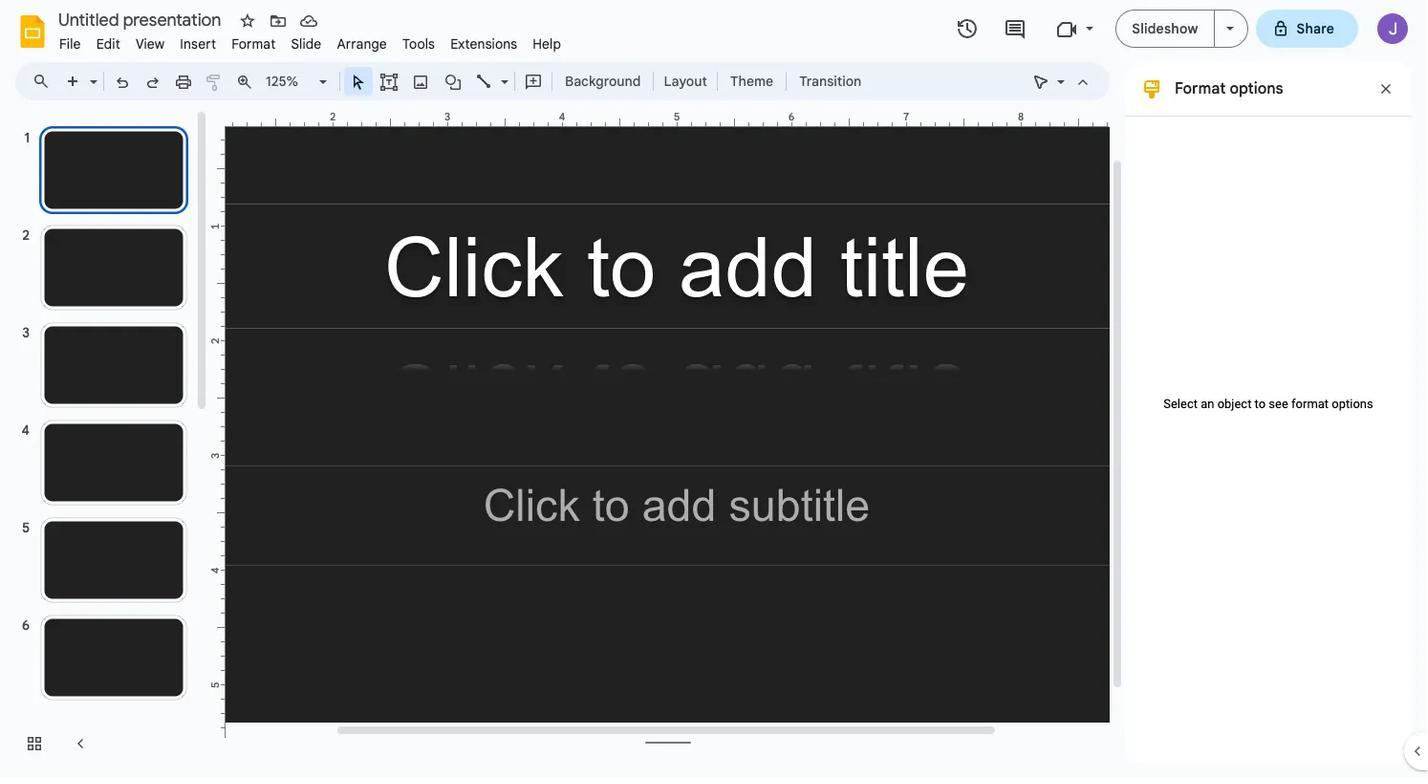Task type: describe. For each thing, give the bounding box(es) containing it.
file
[[59, 35, 81, 53]]

format for format
[[232, 35, 276, 53]]

Menus field
[[24, 68, 66, 95]]

slide menu item
[[283, 33, 329, 55]]

extensions menu item
[[443, 33, 525, 55]]

format options section
[[1125, 62, 1412, 763]]

view menu item
[[128, 33, 172, 55]]

format options application
[[0, 0, 1427, 778]]

1 vertical spatial options
[[1332, 397, 1373, 411]]

navigation inside format options application
[[0, 108, 210, 778]]

to
[[1255, 397, 1266, 411]]

slide
[[291, 35, 322, 53]]

background button
[[556, 67, 650, 96]]

an
[[1201, 397, 1214, 411]]

arrange menu item
[[329, 33, 395, 55]]

select
[[1164, 397, 1198, 411]]

help
[[533, 35, 561, 53]]

layout
[[664, 73, 707, 90]]

select an object to see format options element
[[1154, 397, 1383, 411]]

main toolbar
[[56, 67, 871, 96]]

menu bar banner
[[0, 0, 1427, 778]]

tools menu item
[[395, 33, 443, 55]]

object
[[1218, 397, 1252, 411]]

view
[[136, 35, 165, 53]]

format menu item
[[224, 33, 283, 55]]

Zoom field
[[260, 68, 336, 96]]

0 horizontal spatial options
[[1230, 79, 1284, 98]]

format
[[1292, 397, 1329, 411]]



Task type: locate. For each thing, give the bounding box(es) containing it.
shape image
[[442, 68, 464, 95]]

options down presentation options image
[[1230, 79, 1284, 98]]

slideshow
[[1132, 20, 1198, 37]]

slideshow button
[[1116, 10, 1215, 48]]

1 horizontal spatial format
[[1175, 79, 1226, 98]]

format options
[[1175, 79, 1284, 98]]

insert image image
[[410, 68, 432, 95]]

help menu item
[[525, 33, 569, 55]]

format inside "section"
[[1175, 79, 1226, 98]]

transition button
[[791, 67, 870, 96]]

edit menu item
[[89, 33, 128, 55]]

layout button
[[658, 67, 713, 96]]

see
[[1269, 397, 1288, 411]]

share button
[[1256, 10, 1358, 48]]

0 horizontal spatial format
[[232, 35, 276, 53]]

menu bar containing file
[[52, 25, 569, 56]]

presentation options image
[[1226, 27, 1234, 31]]

theme button
[[722, 67, 782, 96]]

insert menu item
[[172, 33, 224, 55]]

insert
[[180, 35, 216, 53]]

menu bar
[[52, 25, 569, 56]]

format down slideshow button
[[1175, 79, 1226, 98]]

theme
[[730, 73, 773, 90]]

1 horizontal spatial options
[[1332, 397, 1373, 411]]

extensions
[[450, 35, 517, 53]]

select an object to see format options
[[1164, 397, 1373, 411]]

background
[[565, 73, 641, 90]]

format inside menu item
[[232, 35, 276, 53]]

menu bar inside menu bar banner
[[52, 25, 569, 56]]

options right the format
[[1332, 397, 1373, 411]]

Rename text field
[[52, 8, 232, 31]]

options
[[1230, 79, 1284, 98], [1332, 397, 1373, 411]]

navigation
[[0, 108, 210, 778]]

Star checkbox
[[234, 8, 261, 34]]

edit
[[96, 35, 120, 53]]

arrange
[[337, 35, 387, 53]]

mode and view toolbar
[[1026, 62, 1098, 100]]

new slide with layout image
[[85, 69, 98, 76]]

0 vertical spatial options
[[1230, 79, 1284, 98]]

transition
[[799, 73, 862, 90]]

share
[[1297, 20, 1335, 37]]

file menu item
[[52, 33, 89, 55]]

tools
[[402, 35, 435, 53]]

Zoom text field
[[263, 68, 316, 95]]

format for format options
[[1175, 79, 1226, 98]]

1 vertical spatial format
[[1175, 79, 1226, 98]]

format
[[232, 35, 276, 53], [1175, 79, 1226, 98]]

format down star option on the left of page
[[232, 35, 276, 53]]

0 vertical spatial format
[[232, 35, 276, 53]]



Task type: vqa. For each thing, say whether or not it's contained in the screenshot.
File
yes



